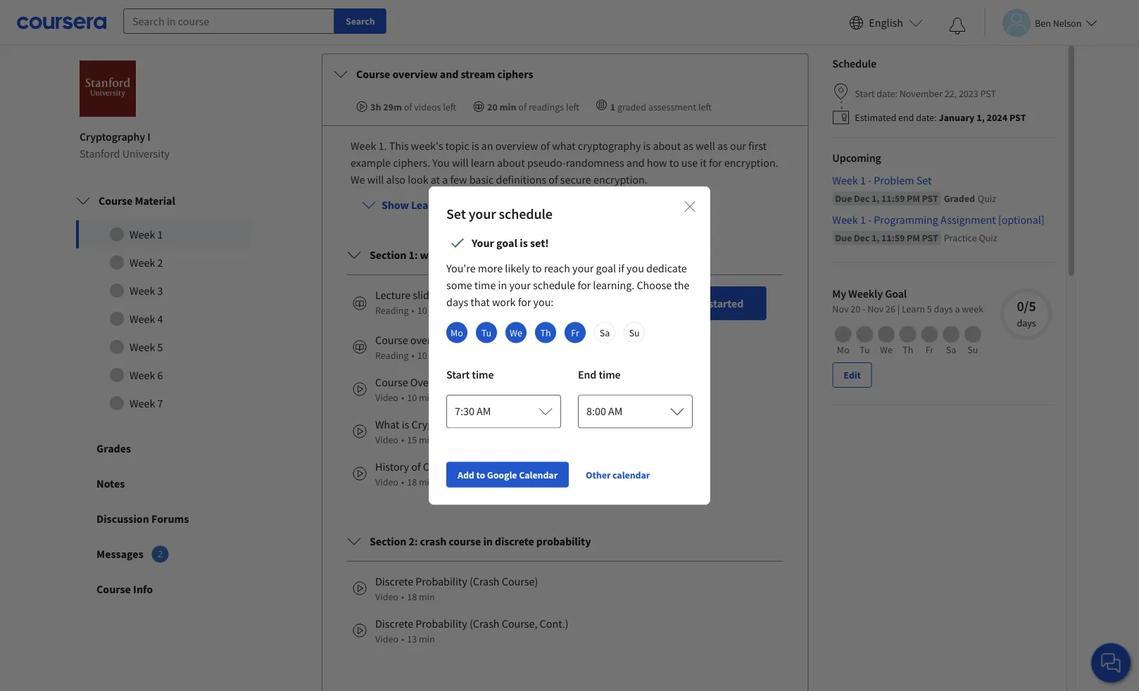 Task type: locate. For each thing, give the bounding box(es) containing it.
and left the stream
[[440, 67, 459, 81]]

1,
[[977, 111, 985, 124], [871, 192, 880, 205], [871, 232, 880, 244]]

discrete for discrete probability (crash course)
[[375, 574, 413, 588]]

in right course
[[483, 534, 493, 548]]

min down "slides" at the top of the page
[[429, 304, 445, 317]]

10 up the overview on the left of the page
[[417, 349, 427, 362]]

am inside popup button
[[477, 404, 491, 419]]

1 down upcoming
[[860, 173, 866, 187]]

and inside dropdown button
[[440, 67, 459, 81]]

2 horizontal spatial left
[[698, 100, 712, 113]]

am right 8:00
[[608, 404, 623, 419]]

goal left if
[[596, 262, 616, 276]]

1 pm from the top
[[907, 192, 920, 205]]

learn
[[902, 303, 925, 315]]

0 vertical spatial 18
[[407, 476, 417, 488]]

to left use
[[669, 155, 679, 170]]

our
[[730, 139, 746, 153]]

as up use
[[683, 139, 694, 153]]

we down 26
[[880, 343, 893, 356]]

1 for week 1 - problem set due dec 1, 11:59 pm pst graded quiz
[[860, 173, 866, 187]]

show
[[382, 198, 409, 212]]

stream
[[461, 67, 495, 81]]

example
[[351, 155, 391, 170]]

1 vertical spatial 1,
[[871, 192, 880, 205]]

2 dec from the top
[[854, 232, 870, 244]]

assignment
[[941, 213, 996, 227]]

7
[[157, 396, 163, 410]]

to
[[669, 155, 679, 170], [532, 262, 542, 276], [476, 469, 485, 481]]

13
[[407, 633, 417, 645]]

0 vertical spatial tu
[[481, 326, 492, 339]]

0 vertical spatial 10
[[417, 304, 427, 317]]

1 horizontal spatial su
[[967, 343, 978, 356]]

1 as from the left
[[683, 139, 694, 153]]

- left programming
[[868, 213, 872, 227]]

2 nov from the left
[[867, 303, 884, 315]]

days
[[446, 295, 468, 309], [934, 303, 953, 315], [1017, 317, 1036, 329]]

1 due from the top
[[835, 192, 852, 205]]

1 vertical spatial 10
[[417, 349, 427, 362]]

discrete inside 'discrete probability (crash course) video • 18 min'
[[375, 574, 413, 588]]

about up definitions
[[497, 155, 525, 170]]

time for end time
[[599, 368, 621, 382]]

my weekly goal nov 20 - nov 26 | learn 5 days a week
[[832, 286, 984, 315]]

3 video from the top
[[375, 476, 398, 488]]

0 vertical spatial your
[[469, 205, 496, 222]]

1 horizontal spatial in
[[498, 278, 507, 293]]

course inside course overview video • 10 min
[[375, 375, 408, 389]]

pm
[[907, 192, 920, 205], [907, 232, 920, 244]]

what inside dropdown button
[[420, 248, 445, 262]]

week down upcoming
[[832, 173, 858, 187]]

cryptography up stanford
[[80, 129, 145, 144]]

1 nov from the left
[[832, 303, 849, 315]]

stanford
[[80, 146, 120, 160]]

left right readings
[[566, 100, 579, 113]]

2 horizontal spatial we
[[880, 343, 893, 356]]

0 vertical spatial overview
[[392, 67, 438, 81]]

secure
[[560, 172, 591, 186]]

8:00 am button
[[578, 395, 693, 428]]

0 horizontal spatial left
[[443, 100, 456, 113]]

min up the overview on the left of the page
[[429, 349, 445, 362]]

min inside lecture slides for all six weeks reading • 10 min
[[429, 304, 445, 317]]

in inside dropdown button
[[483, 534, 493, 548]]

time inside you're more likely to reach your goal if you dedicate some time in your schedule for learning. choose the days that work for you:
[[474, 278, 496, 293]]

18 inside history of cryptography video • 18 min
[[407, 476, 417, 488]]

week left programming
[[832, 213, 858, 227]]

overview up 3h 29m of videos left
[[392, 67, 438, 81]]

0 horizontal spatial sa
[[600, 326, 610, 339]]

2 up 3
[[157, 255, 163, 270]]

1 vertical spatial pm
[[907, 232, 920, 244]]

reading up course overview video • 10 min
[[375, 349, 409, 362]]

sa down "my weekly goal nov 20 - nov 26 | learn 5 days a week"
[[946, 343, 956, 356]]

2 vertical spatial we
[[880, 343, 893, 356]]

su right resources
[[629, 326, 640, 339]]

- inside the week 1 - programming assignment  [optional] due dec 1, 11:59 pm pst practice quiz
[[868, 213, 872, 227]]

set up "check" icon
[[446, 205, 466, 222]]

objectives
[[457, 198, 508, 212]]

18 up 13 at the left
[[407, 591, 417, 603]]

-
[[868, 173, 872, 187], [868, 213, 872, 227], [862, 303, 865, 315]]

1 horizontal spatial am
[[608, 404, 623, 419]]

set your schedule
[[446, 205, 553, 222]]

10 inside course overview and additional reading resources reading • 10 min
[[417, 349, 427, 362]]

is inside section 1:  what is cryptography about? dropdown button
[[447, 248, 455, 262]]

1 vertical spatial in
[[483, 534, 493, 548]]

probability inside discrete probability (crash course, cont.) video • 13 min
[[416, 617, 467, 631]]

1 vertical spatial and
[[626, 155, 645, 170]]

to right add
[[476, 469, 485, 481]]

week 5 link
[[76, 333, 252, 361]]

1 dec from the top
[[854, 192, 870, 205]]

what
[[552, 139, 576, 153], [420, 248, 445, 262]]

you:
[[533, 295, 554, 309]]

1 horizontal spatial encryption.
[[724, 155, 778, 170]]

0 horizontal spatial a
[[442, 172, 448, 186]]

1 horizontal spatial 5
[[927, 303, 932, 315]]

10 down "slides" at the top of the page
[[417, 304, 427, 317]]

26
[[886, 303, 895, 315]]

1 for week 1 - programming assignment  [optional] due dec 1, 11:59 pm pst practice quiz
[[860, 213, 866, 227]]

1 horizontal spatial cryptography
[[578, 139, 641, 153]]

1 probability from the top
[[416, 574, 467, 588]]

tu down "that"
[[481, 326, 492, 339]]

2 probability from the top
[[416, 617, 467, 631]]

mo
[[451, 326, 463, 339], [837, 343, 849, 356]]

1 vertical spatial sa
[[946, 343, 956, 356]]

will
[[452, 155, 469, 170], [367, 172, 384, 186]]

10 inside lecture slides for all six weeks reading • 10 min
[[417, 304, 427, 317]]

0 horizontal spatial in
[[483, 534, 493, 548]]

0 vertical spatial sa
[[600, 326, 610, 339]]

course for course material
[[99, 193, 133, 208]]

0 vertical spatial section
[[370, 248, 406, 262]]

start for start time
[[446, 368, 470, 382]]

what up pseudo-
[[552, 139, 576, 153]]

1 am from the left
[[477, 404, 491, 419]]

your up the your
[[469, 205, 496, 222]]

dec up weekly
[[854, 232, 870, 244]]

week down week 1
[[130, 255, 155, 270]]

section 2: crash course in discrete probability
[[370, 534, 591, 548]]

section inside dropdown button
[[370, 534, 406, 548]]

reading inside lecture slides for all six weeks reading • 10 min
[[375, 304, 409, 317]]

1 horizontal spatial set
[[916, 173, 932, 187]]

0 vertical spatial reading
[[375, 304, 409, 317]]

time up "that"
[[474, 278, 496, 293]]

1 vertical spatial about
[[497, 155, 525, 170]]

0 vertical spatial schedule
[[499, 205, 553, 222]]

- left problem
[[868, 173, 872, 187]]

the
[[674, 278, 690, 293]]

2 vertical spatial your
[[509, 278, 531, 293]]

course left the overview on the left of the page
[[375, 375, 408, 389]]

section inside dropdown button
[[370, 248, 406, 262]]

what inside week 1.  this week's topic is an overview of what cryptography is about as well as our first example ciphers. you will learn about pseudo-randomness and how to use it for encryption. we will also look at a few basic definitions of secure encryption.
[[552, 139, 576, 153]]

discrete down 2:
[[375, 574, 413, 588]]

january
[[939, 111, 975, 124]]

10 down the overview on the left of the page
[[407, 391, 417, 404]]

• inside lecture slides for all six weeks reading • 10 min
[[412, 304, 415, 317]]

3 left from the left
[[698, 100, 712, 113]]

and inside course overview and additional reading resources reading • 10 min
[[455, 333, 473, 347]]

1 vertical spatial set
[[446, 205, 466, 222]]

pst right 2023
[[980, 87, 996, 100]]

1 vertical spatial cryptography
[[423, 460, 487, 474]]

0 horizontal spatial to
[[476, 469, 485, 481]]

2 discrete from the top
[[375, 617, 413, 631]]

reading
[[375, 304, 409, 317], [375, 349, 409, 362]]

7:30 am
[[455, 404, 491, 419]]

0 horizontal spatial su
[[629, 326, 640, 339]]

2 am from the left
[[608, 404, 623, 419]]

1 horizontal spatial nov
[[867, 303, 884, 315]]

0 vertical spatial we
[[351, 172, 365, 186]]

dec inside week 1 - problem set due dec 1, 11:59 pm pst graded quiz
[[854, 192, 870, 205]]

1 horizontal spatial date:
[[916, 111, 937, 124]]

th down the you:
[[540, 326, 551, 339]]

time down course overview and additional reading resources reading • 10 min
[[472, 368, 494, 382]]

video inside 'discrete probability (crash course) video • 18 min'
[[375, 591, 398, 603]]

course for course overview and stream ciphers
[[356, 67, 390, 81]]

1 vertical spatial 5
[[157, 340, 163, 354]]

we left the reading
[[510, 326, 522, 339]]

schedule down reach
[[533, 278, 575, 293]]

tu up edit button
[[860, 343, 870, 356]]

a inside week 1.  this week's topic is an overview of what cryptography is about as well as our first example ciphers. you will learn about pseudo-randomness and how to use it for encryption. we will also look at a few basic definitions of secure encryption.
[[442, 172, 448, 186]]

reading inside course overview and additional reading resources reading • 10 min
[[375, 349, 409, 362]]

course
[[356, 67, 390, 81], [99, 193, 133, 208], [375, 333, 408, 347], [375, 375, 408, 389], [96, 582, 131, 596]]

section left 1:
[[370, 248, 406, 262]]

2 reading from the top
[[375, 349, 409, 362]]

(crash left course,
[[470, 617, 500, 631]]

and for reading
[[455, 333, 473, 347]]

calendar
[[613, 469, 650, 481]]

nov left 26
[[867, 303, 884, 315]]

week left 4
[[130, 312, 155, 326]]

goal
[[496, 236, 517, 250], [596, 262, 616, 276]]

2 11:59 from the top
[[881, 232, 905, 244]]

discrete inside discrete probability (crash course, cont.) video • 13 min
[[375, 617, 413, 631]]

0 horizontal spatial fr
[[571, 326, 579, 339]]

is left set!
[[520, 236, 528, 250]]

week for week 3
[[130, 284, 155, 298]]

1 vertical spatial 18
[[407, 591, 417, 603]]

quiz inside the week 1 - programming assignment  [optional] due dec 1, 11:59 pm pst practice quiz
[[979, 232, 997, 244]]

(crash left course)
[[470, 574, 500, 588]]

section
[[370, 248, 406, 262], [370, 534, 406, 548]]

1 vertical spatial encryption.
[[593, 172, 648, 186]]

0 horizontal spatial th
[[540, 326, 551, 339]]

about up how
[[653, 139, 681, 153]]

pst
[[980, 87, 996, 100], [1009, 111, 1026, 124], [922, 192, 938, 205], [922, 232, 938, 244]]

0 vertical spatial set
[[916, 173, 932, 187]]

quiz right graded
[[978, 192, 996, 205]]

1, left 2024
[[977, 111, 985, 124]]

history of cryptography video • 18 min
[[375, 460, 487, 488]]

week for week 6
[[130, 368, 155, 382]]

1, inside week 1 - problem set due dec 1, 11:59 pm pst graded quiz
[[871, 192, 880, 205]]

0 horizontal spatial am
[[477, 404, 491, 419]]

look
[[408, 172, 428, 186]]

time right end at the bottom right of page
[[599, 368, 621, 382]]

course left the material
[[99, 193, 133, 208]]

add
[[458, 469, 474, 481]]

11:59
[[881, 192, 905, 205], [881, 232, 905, 244]]

10 for overview
[[417, 349, 427, 362]]

and for ciphers
[[440, 67, 459, 81]]

overview right an
[[495, 139, 538, 153]]

0 horizontal spatial cryptography
[[80, 129, 145, 144]]

10 inside course overview video • 10 min
[[407, 391, 417, 404]]

1, down problem
[[871, 192, 880, 205]]

discussion forums link
[[63, 501, 265, 536]]

(crash inside 'discrete probability (crash course) video • 18 min'
[[470, 574, 500, 588]]

0 vertical spatial due
[[835, 192, 852, 205]]

20
[[487, 100, 498, 113], [851, 303, 860, 315]]

2 vertical spatial overview
[[410, 333, 453, 347]]

min inside what is cryptography? video • 15 min
[[419, 434, 435, 446]]

week for week 1.  this week's topic is an overview of what cryptography is about as well as our first example ciphers. you will learn about pseudo-randomness and how to use it for encryption. we will also look at a few basic definitions of secure encryption.
[[351, 139, 376, 153]]

to right the likely
[[532, 262, 542, 276]]

set inside dialog
[[446, 205, 466, 222]]

1 vertical spatial reading
[[375, 349, 409, 362]]

what
[[375, 417, 400, 431]]

1 reading from the top
[[375, 304, 409, 317]]

left for 3h 29m of videos left
[[443, 100, 456, 113]]

as left our
[[717, 139, 728, 153]]

0 vertical spatial cryptography
[[80, 129, 145, 144]]

20 down weekly
[[851, 303, 860, 315]]

days down 0/5
[[1017, 317, 1036, 329]]

week for week 4
[[130, 312, 155, 326]]

your
[[472, 236, 494, 250]]

7:30 am button
[[446, 395, 561, 428]]

overview down lecture slides for all six weeks reading • 10 min
[[410, 333, 453, 347]]

sa up end time
[[600, 326, 610, 339]]

dec down upcoming
[[854, 192, 870, 205]]

1 vertical spatial cryptography
[[457, 248, 524, 262]]

date:
[[877, 87, 898, 100], [916, 111, 937, 124]]

week 7
[[130, 396, 163, 410]]

an
[[481, 139, 493, 153]]

1 vertical spatial 20
[[851, 303, 860, 315]]

1 11:59 from the top
[[881, 192, 905, 205]]

will down example
[[367, 172, 384, 186]]

for left learning.
[[578, 278, 591, 293]]

1 horizontal spatial goal
[[596, 262, 616, 276]]

1 horizontal spatial a
[[955, 303, 960, 315]]

edit button
[[832, 362, 872, 388]]

likely
[[505, 262, 530, 276]]

overview for stream
[[392, 67, 438, 81]]

1 vertical spatial overview
[[495, 139, 538, 153]]

0 vertical spatial mo
[[451, 326, 463, 339]]

other calendar
[[586, 469, 650, 481]]

2 video from the top
[[375, 434, 398, 446]]

0 horizontal spatial days
[[446, 295, 468, 309]]

1 video from the top
[[375, 391, 398, 404]]

0 horizontal spatial start
[[446, 368, 470, 382]]

2024
[[987, 111, 1008, 124]]

1 horizontal spatial mo
[[837, 343, 849, 356]]

1:
[[409, 248, 418, 262]]

graded
[[944, 192, 975, 205]]

pm down programming
[[907, 232, 920, 244]]

- for programming
[[868, 213, 872, 227]]

1 horizontal spatial what
[[552, 139, 576, 153]]

min inside course overview video • 10 min
[[419, 391, 435, 404]]

video inside discrete probability (crash course, cont.) video • 13 min
[[375, 633, 398, 645]]

and up start time
[[455, 333, 473, 347]]

problem
[[874, 173, 914, 187]]

discrete probability (crash course, cont.) video • 13 min
[[375, 617, 568, 645]]

section left 2:
[[370, 534, 406, 548]]

2 due from the top
[[835, 232, 852, 244]]

pst inside week 1 - problem set due dec 1, 11:59 pm pst graded quiz
[[922, 192, 938, 205]]

start for start date: november 22, 2023 pst
[[855, 87, 875, 100]]

start
[[855, 87, 875, 100], [446, 368, 470, 382]]

1 vertical spatial date:
[[916, 111, 937, 124]]

0 horizontal spatial cryptography
[[457, 248, 524, 262]]

week 1 link
[[76, 220, 252, 248]]

a
[[442, 172, 448, 186], [955, 303, 960, 315]]

1 inside week 1 - problem set due dec 1, 11:59 pm pst graded quiz
[[860, 173, 866, 187]]

left for 20 min of readings left
[[566, 100, 579, 113]]

learn
[[471, 155, 495, 170]]

am for 7:30 am
[[477, 404, 491, 419]]

1 vertical spatial goal
[[596, 262, 616, 276]]

10 for slides
[[417, 304, 427, 317]]

sa inside set your schedule dialog
[[600, 326, 610, 339]]

end
[[898, 111, 914, 124]]

cryptography down cryptography?
[[423, 460, 487, 474]]

cryptography inside section 1:  what is cryptography about? dropdown button
[[457, 248, 524, 262]]

1 horizontal spatial as
[[717, 139, 728, 153]]

1 vertical spatial discrete
[[375, 617, 413, 631]]

4 video from the top
[[375, 591, 398, 603]]

su down week
[[967, 343, 978, 356]]

in up work
[[498, 278, 507, 293]]

week left 6
[[130, 368, 155, 382]]

reading down lecture at the top left of page
[[375, 304, 409, 317]]

2 vertical spatial -
[[862, 303, 865, 315]]

probability inside 'discrete probability (crash course) video • 18 min'
[[416, 574, 467, 588]]

section 1:  what is cryptography about?
[[370, 248, 559, 262]]

5 up 6
[[157, 340, 163, 354]]

0 vertical spatial discrete
[[375, 574, 413, 588]]

1 horizontal spatial we
[[510, 326, 522, 339]]

history
[[375, 460, 409, 474]]

1 vertical spatial fr
[[926, 343, 934, 356]]

1 vertical spatial 11:59
[[881, 232, 905, 244]]

is up some
[[447, 248, 455, 262]]

1 (crash from the top
[[470, 574, 500, 588]]

left
[[443, 100, 456, 113], [566, 100, 579, 113], [698, 100, 712, 113]]

5 video from the top
[[375, 633, 398, 645]]

0 vertical spatial fr
[[571, 326, 579, 339]]

2 section from the top
[[370, 534, 406, 548]]

get
[[689, 296, 706, 310]]

1 vertical spatial probability
[[416, 617, 467, 631]]

overview inside course overview and additional reading resources reading • 10 min
[[410, 333, 453, 347]]

0 vertical spatial su
[[629, 326, 640, 339]]

also
[[386, 172, 406, 186]]

days left week
[[934, 303, 953, 315]]

week up example
[[351, 139, 376, 153]]

1 18 from the top
[[407, 476, 417, 488]]

discrete up 13 at the left
[[375, 617, 413, 631]]

course up the 3h
[[356, 67, 390, 81]]

this
[[389, 139, 409, 153]]

1 horizontal spatial cryptography
[[423, 460, 487, 474]]

1 vertical spatial quiz
[[979, 232, 997, 244]]

week for week 1
[[130, 227, 155, 241]]

and inside week 1.  this week's topic is an overview of what cryptography is about as well as our first example ciphers. you will learn about pseudo-randomness and how to use it for encryption. we will also look at a few basic definitions of secure encryption.
[[626, 155, 645, 170]]

1 horizontal spatial 20
[[851, 303, 860, 315]]

week up week 6
[[130, 340, 155, 354]]

10
[[417, 304, 427, 317], [417, 349, 427, 362], [407, 391, 417, 404]]

more
[[478, 262, 503, 276]]

5 right learn
[[927, 303, 932, 315]]

days down some
[[446, 295, 468, 309]]

1 inside the week 1 - programming assignment  [optional] due dec 1, 11:59 pm pst practice quiz
[[860, 213, 866, 227]]

min down crash
[[419, 591, 435, 603]]

0 vertical spatial in
[[498, 278, 507, 293]]

18
[[407, 476, 417, 488], [407, 591, 417, 603]]

am
[[477, 404, 491, 419], [608, 404, 623, 419]]

2 (crash from the top
[[470, 617, 500, 631]]

1 section from the top
[[370, 248, 406, 262]]

date: right end
[[916, 111, 937, 124]]

course overview and stream ciphers button
[[322, 54, 808, 94]]

- for problem
[[868, 173, 872, 187]]

1 vertical spatial a
[[955, 303, 960, 315]]

course material
[[99, 193, 175, 208]]

cryptography inside week 1.  this week's topic is an overview of what cryptography is about as well as our first example ciphers. you will learn about pseudo-randomness and how to use it for encryption. we will also look at a few basic definitions of secure encryption.
[[578, 139, 641, 153]]

overview
[[410, 375, 455, 389]]

- down weekly
[[862, 303, 865, 315]]

for inside lecture slides for all six weeks reading • 10 min
[[442, 288, 455, 302]]

0 vertical spatial goal
[[496, 236, 517, 250]]

course,
[[502, 617, 537, 631]]

due down upcoming
[[835, 192, 852, 205]]

search button
[[334, 8, 386, 34]]

get started
[[689, 296, 744, 310]]

of right 29m
[[404, 100, 412, 113]]

1 vertical spatial to
[[532, 262, 542, 276]]

week inside the week 1 - programming assignment  [optional] due dec 1, 11:59 pm pst practice quiz
[[832, 213, 858, 227]]

0 vertical spatial 20
[[487, 100, 498, 113]]

1 up week 2 link on the top of page
[[157, 227, 163, 241]]

overview inside dropdown button
[[392, 67, 438, 81]]

- inside week 1 - problem set due dec 1, 11:59 pm pst graded quiz
[[868, 173, 872, 187]]

2 pm from the top
[[907, 232, 920, 244]]

min inside discrete probability (crash course, cont.) video • 13 min
[[419, 633, 435, 645]]

for left all
[[442, 288, 455, 302]]

5 inside "my weekly goal nov 20 - nov 26 | learn 5 days a week"
[[927, 303, 932, 315]]

probability for course)
[[416, 574, 467, 588]]

0 vertical spatial dec
[[854, 192, 870, 205]]

week up week 2
[[130, 227, 155, 241]]

week for week 1 - problem set due dec 1, 11:59 pm pst graded quiz
[[832, 173, 858, 187]]

material
[[135, 193, 175, 208]]

start inside set your schedule dialog
[[446, 368, 470, 382]]

su
[[629, 326, 640, 339], [967, 343, 978, 356]]

fr right the reading
[[571, 326, 579, 339]]

1 vertical spatial what
[[420, 248, 445, 262]]

• inside discrete probability (crash course, cont.) video • 13 min
[[401, 633, 404, 645]]

1 left from the left
[[443, 100, 456, 113]]

0 horizontal spatial set
[[446, 205, 466, 222]]

am inside "popup button"
[[608, 404, 623, 419]]

min right 13 at the left
[[419, 633, 435, 645]]

goal inside you're more likely to reach your goal if you dedicate some time in your schedule for learning. choose the days that work for you:
[[596, 262, 616, 276]]

week for week 1 - programming assignment  [optional] due dec 1, 11:59 pm pst practice quiz
[[832, 213, 858, 227]]

(crash inside discrete probability (crash course, cont.) video • 13 min
[[470, 617, 500, 631]]

1 vertical spatial dec
[[854, 232, 870, 244]]

week left 7
[[130, 396, 155, 410]]

1 horizontal spatial start
[[855, 87, 875, 100]]

0/5 days
[[1017, 297, 1036, 329]]

assessment
[[648, 100, 696, 113]]

is left an
[[472, 139, 479, 153]]

2 left from the left
[[566, 100, 579, 113]]

course inside course overview and additional reading resources reading • 10 min
[[375, 333, 408, 347]]

encryption. down first
[[724, 155, 778, 170]]

set right problem
[[916, 173, 932, 187]]

0 vertical spatial to
[[669, 155, 679, 170]]

1 vertical spatial section
[[370, 534, 406, 548]]

1 discrete from the top
[[375, 574, 413, 588]]

1 vertical spatial due
[[835, 232, 852, 244]]

week inside week 1 - problem set due dec 1, 11:59 pm pst graded quiz
[[832, 173, 858, 187]]

2 vertical spatial to
[[476, 469, 485, 481]]

2 18 from the top
[[407, 591, 417, 603]]

check image
[[449, 235, 466, 252]]

1 horizontal spatial to
[[532, 262, 542, 276]]

section 1:  what is cryptography about? button
[[336, 235, 794, 274]]

of inside history of cryptography video • 18 min
[[411, 460, 421, 474]]

am right 7:30
[[477, 404, 491, 419]]

help center image
[[1102, 655, 1119, 672]]

0 horizontal spatial tu
[[481, 326, 492, 339]]

quiz
[[978, 192, 996, 205], [979, 232, 997, 244]]



Task type: describe. For each thing, give the bounding box(es) containing it.
6
[[157, 368, 163, 382]]

i
[[147, 129, 150, 144]]

1 vertical spatial will
[[367, 172, 384, 186]]

get started button
[[667, 286, 766, 320]]

you're
[[446, 262, 476, 276]]

videos
[[414, 100, 441, 113]]

discrete probability (crash course) video • 18 min
[[375, 574, 538, 603]]

your goal is set!
[[472, 236, 549, 250]]

you
[[627, 262, 644, 276]]

1 left graded
[[610, 100, 615, 113]]

1 vertical spatial su
[[967, 343, 978, 356]]

days inside you're more likely to reach your goal if you dedicate some time in your schedule for learning. choose the days that work for you:
[[446, 295, 468, 309]]

reading for lecture
[[375, 304, 409, 317]]

time for start time
[[472, 368, 494, 382]]

is up how
[[643, 139, 651, 153]]

calendar
[[519, 469, 558, 481]]

1 horizontal spatial your
[[509, 278, 531, 293]]

(crash for course,
[[470, 617, 500, 631]]

course for course overview video • 10 min
[[375, 375, 408, 389]]

week
[[962, 303, 984, 315]]

to inside you're more likely to reach your goal if you dedicate some time in your schedule for learning. choose the days that work for you:
[[532, 262, 542, 276]]

crash
[[420, 534, 446, 548]]

1 for week 1
[[157, 227, 163, 241]]

due inside the week 1 - programming assignment  [optional] due dec 1, 11:59 pm pst practice quiz
[[835, 232, 852, 244]]

discrete for discrete probability (crash course, cont.)
[[375, 617, 413, 631]]

• inside history of cryptography video • 18 min
[[401, 476, 404, 488]]

0 horizontal spatial 20
[[487, 100, 498, 113]]

1 vertical spatial your
[[572, 262, 594, 276]]

schedule inside you're more likely to reach your goal if you dedicate some time in your schedule for learning. choose the days that work for you:
[[533, 278, 575, 293]]

week 4
[[130, 312, 163, 326]]

is inside set your schedule dialog
[[520, 236, 528, 250]]

video inside course overview video • 10 min
[[375, 391, 398, 404]]

week 6 link
[[76, 361, 252, 389]]

notes link
[[63, 466, 265, 501]]

use
[[681, 155, 698, 170]]

11:59 inside week 1 - problem set due dec 1, 11:59 pm pst graded quiz
[[881, 192, 905, 205]]

week 7 link
[[76, 389, 252, 417]]

su inside set your schedule dialog
[[629, 326, 640, 339]]

• inside what is cryptography? video • 15 min
[[401, 434, 404, 446]]

0 horizontal spatial date:
[[877, 87, 898, 100]]

pst right 2024
[[1009, 111, 1026, 124]]

readings
[[529, 100, 564, 113]]

you're more likely to reach your goal if you dedicate some time in your schedule for learning. choose the days that work for you:
[[446, 262, 690, 309]]

week for week 5
[[130, 340, 155, 354]]

basic
[[469, 172, 494, 186]]

0 horizontal spatial about
[[497, 155, 525, 170]]

0 vertical spatial encryption.
[[724, 155, 778, 170]]

set inside week 1 - problem set due dec 1, 11:59 pm pst graded quiz
[[916, 173, 932, 187]]

1.
[[378, 139, 387, 153]]

for left the you:
[[518, 295, 531, 309]]

2 horizontal spatial days
[[1017, 317, 1036, 329]]

probability for course,
[[416, 617, 467, 631]]

29m
[[383, 100, 402, 113]]

mo inside set your schedule dialog
[[451, 326, 463, 339]]

pst inside the week 1 - programming assignment  [optional] due dec 1, 11:59 pm pst practice quiz
[[922, 232, 938, 244]]

1 horizontal spatial fr
[[926, 343, 934, 356]]

1 vertical spatial 2
[[158, 548, 163, 560]]

practice
[[944, 232, 977, 244]]

2 as from the left
[[717, 139, 728, 153]]

am for 8:00 am
[[608, 404, 623, 419]]

additional
[[476, 333, 524, 347]]

section for section 1:  what is cryptography about?
[[370, 248, 406, 262]]

lecture slides for all six weeks reading • 10 min
[[375, 288, 515, 317]]

cryptography i stanford university
[[80, 129, 170, 160]]

8:00 am
[[586, 404, 623, 419]]

pm inside week 1 - problem set due dec 1, 11:59 pm pst graded quiz
[[907, 192, 920, 205]]

other
[[586, 469, 611, 481]]

close image
[[681, 198, 698, 215]]

- inside "my weekly goal nov 20 - nov 26 | learn 5 days a week"
[[862, 303, 865, 315]]

reading
[[526, 333, 562, 347]]

add to google calendar button
[[446, 462, 569, 488]]

cryptography inside the cryptography i stanford university
[[80, 129, 145, 144]]

week 1
[[130, 227, 163, 241]]

what is cryptography? video • 15 min
[[375, 417, 481, 446]]

video inside history of cryptography video • 18 min
[[375, 476, 398, 488]]

fr inside set your schedule dialog
[[571, 326, 579, 339]]

1 horizontal spatial sa
[[946, 343, 956, 356]]

course overview and additional reading resources reading • 10 min
[[375, 333, 610, 362]]

1 horizontal spatial th
[[903, 343, 913, 356]]

cryptography inside history of cryptography video • 18 min
[[423, 460, 487, 474]]

end
[[578, 368, 597, 382]]

0/5
[[1017, 297, 1036, 315]]

0 horizontal spatial goal
[[496, 236, 517, 250]]

schedule
[[832, 56, 877, 70]]

week 2 link
[[76, 248, 252, 277]]

english
[[869, 16, 903, 30]]

a inside "my weekly goal nov 20 - nov 26 | learn 5 days a week"
[[955, 303, 960, 315]]

week 1 - problem set link
[[832, 172, 1055, 189]]

show learning objectives button
[[351, 188, 519, 222]]

18 inside 'discrete probability (crash course) video • 18 min'
[[407, 591, 417, 603]]

course info
[[96, 582, 153, 596]]

11:59 inside the week 1 - programming assignment  [optional] due dec 1, 11:59 pm pst practice quiz
[[881, 232, 905, 244]]

about?
[[526, 248, 559, 262]]

pm inside the week 1 - programming assignment  [optional] due dec 1, 11:59 pm pst practice quiz
[[907, 232, 920, 244]]

section for section 2: crash course in discrete probability
[[370, 534, 406, 548]]

3
[[157, 284, 163, 298]]

choose
[[637, 278, 672, 293]]

to inside week 1.  this week's topic is an overview of what cryptography is about as well as our first example ciphers. you will learn about pseudo-randomness and how to use it for encryption. we will also look at a few basic definitions of secure encryption.
[[669, 155, 679, 170]]

• inside 'discrete probability (crash course) video • 18 min'
[[401, 591, 404, 603]]

course info link
[[63, 572, 265, 607]]

week for week 7
[[130, 396, 155, 410]]

0 vertical spatial 2
[[157, 255, 163, 270]]

min down "ciphers"
[[500, 100, 516, 113]]

slides
[[413, 288, 440, 302]]

2:
[[409, 534, 418, 548]]

tu inside set your schedule dialog
[[481, 326, 492, 339]]

section 2: crash course in discrete probability button
[[336, 522, 794, 561]]

[optional]
[[998, 213, 1045, 227]]

work
[[492, 295, 516, 309]]

15
[[407, 434, 417, 446]]

goal
[[885, 286, 907, 301]]

for inside week 1.  this week's topic is an overview of what cryptography is about as well as our first example ciphers. you will learn about pseudo-randomness and how to use it for encryption. we will also look at a few basic definitions of secure encryption.
[[709, 155, 722, 170]]

course for course info
[[96, 582, 131, 596]]

due inside week 1 - problem set due dec 1, 11:59 pm pst graded quiz
[[835, 192, 852, 205]]

• inside course overview and additional reading resources reading • 10 min
[[412, 349, 415, 362]]

min inside course overview and additional reading resources reading • 10 min
[[429, 349, 445, 362]]

week 3 link
[[76, 277, 252, 305]]

video inside what is cryptography? video • 15 min
[[375, 434, 398, 446]]

week 1 - problem set due dec 1, 11:59 pm pst graded quiz
[[832, 173, 996, 205]]

week 1.  this week's topic is an overview of what cryptography is about as well as our first example ciphers. you will learn about pseudo-randomness and how to use it for encryption. we will also look at a few basic definitions of secure encryption.
[[351, 139, 778, 186]]

1 vertical spatial mo
[[837, 343, 849, 356]]

lecture
[[375, 288, 411, 302]]

course)
[[502, 574, 538, 588]]

weekly
[[848, 286, 883, 301]]

Search in course text field
[[123, 8, 334, 34]]

we inside set your schedule dialog
[[510, 326, 522, 339]]

overview for additional
[[410, 333, 453, 347]]

1 horizontal spatial will
[[452, 155, 469, 170]]

min inside 'discrete probability (crash course) video • 18 min'
[[419, 591, 435, 603]]

estimated
[[855, 111, 896, 124]]

end time
[[578, 368, 621, 382]]

0 vertical spatial 1,
[[977, 111, 985, 124]]

stanford university image
[[80, 60, 136, 117]]

3h
[[370, 100, 381, 113]]

week 4 link
[[76, 305, 252, 333]]

course for course overview and additional reading resources reading • 10 min
[[375, 333, 408, 347]]

november
[[900, 87, 943, 100]]

all
[[457, 288, 469, 302]]

week 1 - programming assignment  [optional] due dec 1, 11:59 pm pst practice quiz
[[832, 213, 1045, 244]]

(crash for course)
[[470, 574, 500, 588]]

3h 29m of videos left
[[370, 100, 456, 113]]

add to google calendar
[[458, 469, 558, 481]]

upcoming
[[832, 151, 881, 165]]

overview inside week 1.  this week's topic is an overview of what cryptography is about as well as our first example ciphers. you will learn about pseudo-randomness and how to use it for encryption. we will also look at a few basic definitions of secure encryption.
[[495, 139, 538, 153]]

estimated end date: january 1, 2024 pst
[[855, 111, 1026, 124]]

th inside set your schedule dialog
[[540, 326, 551, 339]]

• inside course overview video • 10 min
[[401, 391, 404, 404]]

cont.)
[[540, 617, 568, 631]]

is inside what is cryptography? video • 15 min
[[402, 417, 409, 431]]

google
[[487, 469, 517, 481]]

quiz inside week 1 - problem set due dec 1, 11:59 pm pst graded quiz
[[978, 192, 996, 205]]

days inside "my weekly goal nov 20 - nov 26 | learn 5 days a week"
[[934, 303, 953, 315]]

first
[[748, 139, 767, 153]]

set your schedule dialog
[[429, 186, 710, 505]]

0 vertical spatial about
[[653, 139, 681, 153]]

coursera image
[[17, 11, 106, 34]]

topic
[[445, 139, 469, 153]]

in inside you're more likely to reach your goal if you dedicate some time in your schedule for learning. choose the days that work for you:
[[498, 278, 507, 293]]

to inside button
[[476, 469, 485, 481]]

well
[[696, 139, 715, 153]]

started
[[708, 296, 744, 310]]

probability
[[536, 534, 591, 548]]

we inside week 1.  this week's topic is an overview of what cryptography is about as well as our first example ciphers. you will learn about pseudo-randomness and how to use it for encryption. we will also look at a few basic definitions of secure encryption.
[[351, 172, 365, 186]]

20 inside "my weekly goal nov 20 - nov 26 | learn 5 days a week"
[[851, 303, 860, 315]]

reading for course
[[375, 349, 409, 362]]

1, inside the week 1 - programming assignment  [optional] due dec 1, 11:59 pm pst practice quiz
[[871, 232, 880, 244]]

of left readings
[[518, 100, 527, 113]]

min inside history of cryptography video • 18 min
[[419, 476, 435, 488]]

0 horizontal spatial 5
[[157, 340, 163, 354]]

definitions
[[496, 172, 546, 186]]

show learning objectives
[[382, 198, 508, 212]]

show notifications image
[[949, 18, 966, 34]]

chat with us image
[[1100, 652, 1122, 674]]

randomness
[[566, 155, 624, 170]]

0 horizontal spatial your
[[469, 205, 496, 222]]

of down pseudo-
[[549, 172, 558, 186]]

info
[[133, 582, 153, 596]]

edit
[[844, 369, 861, 381]]

1 vertical spatial tu
[[860, 343, 870, 356]]

dec inside the week 1 - programming assignment  [optional] due dec 1, 11:59 pm pst practice quiz
[[854, 232, 870, 244]]

week for week 2
[[130, 255, 155, 270]]

of up pseudo-
[[540, 139, 550, 153]]



Task type: vqa. For each thing, say whether or not it's contained in the screenshot.
the as
yes



